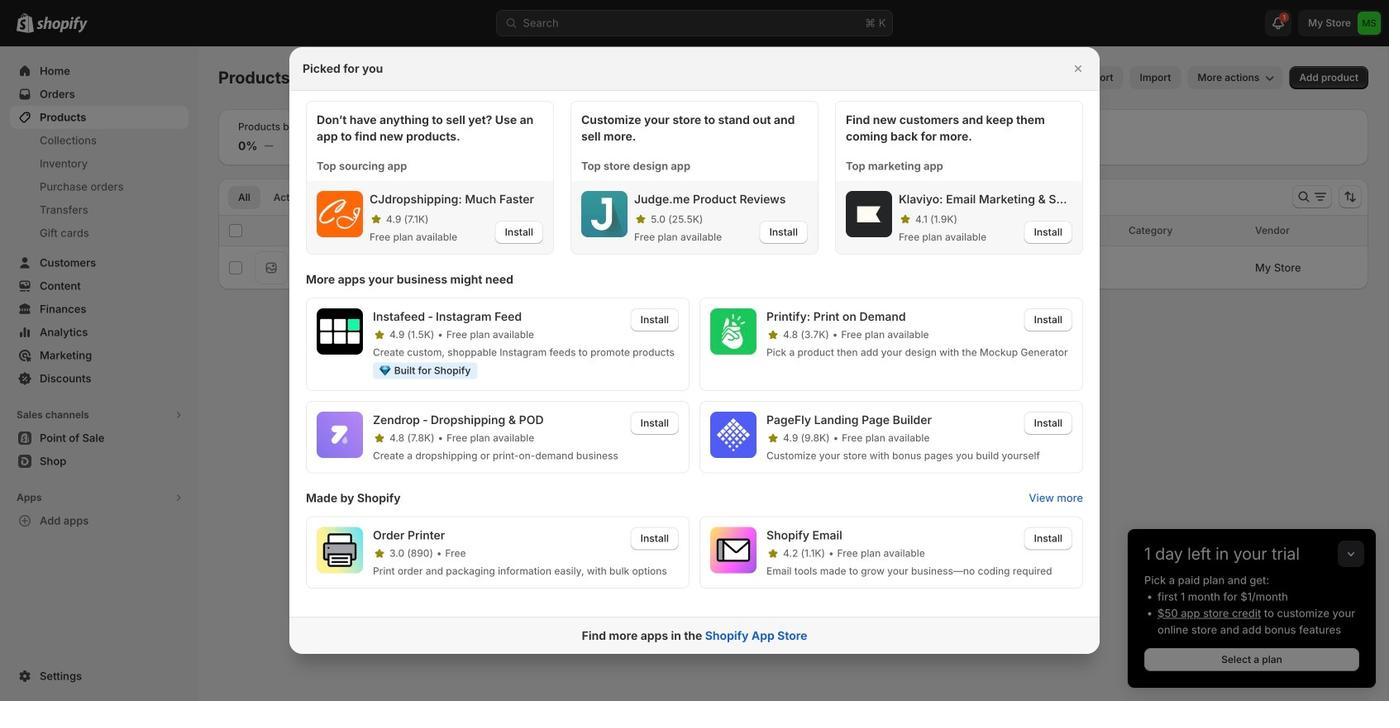 Task type: vqa. For each thing, say whether or not it's contained in the screenshot.
dialog
yes



Task type: locate. For each thing, give the bounding box(es) containing it.
tab list
[[225, 185, 429, 209]]

shopify image
[[36, 16, 88, 33]]

built for shopify image
[[380, 366, 391, 376]]

dialog
[[0, 47, 1389, 654]]



